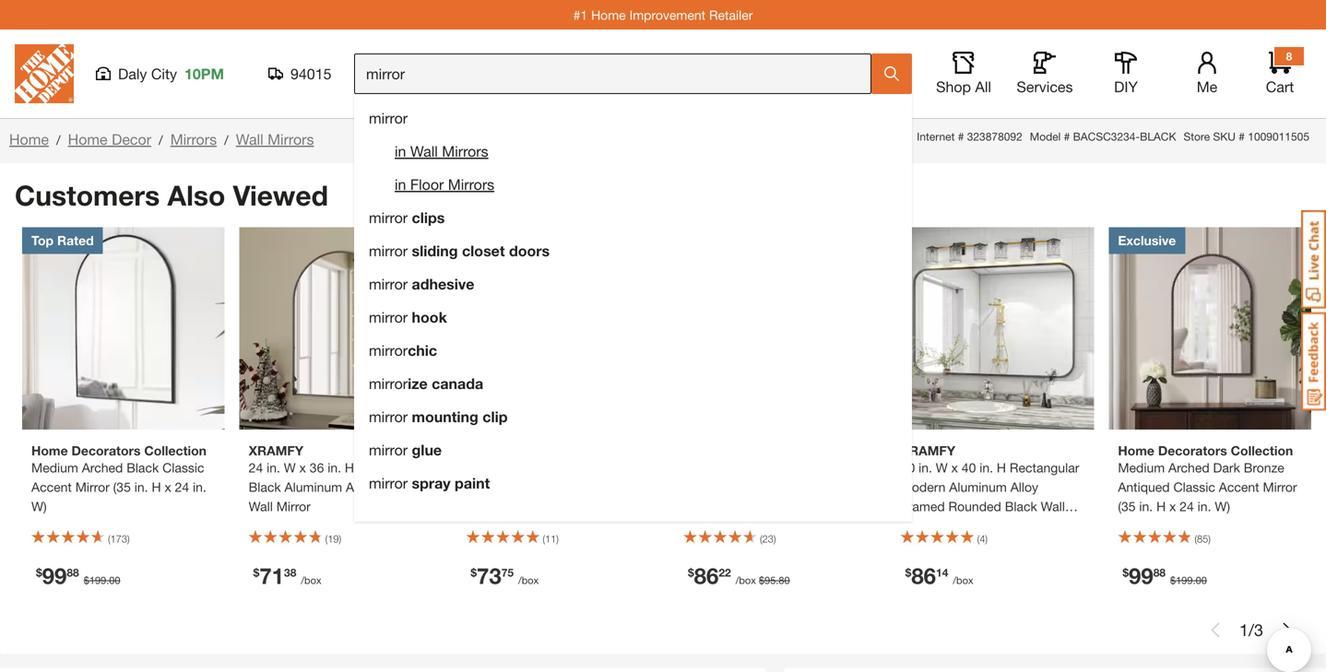 Task type: locate. For each thing, give the bounding box(es) containing it.
2 accent from the left
[[1220, 480, 1260, 495]]

6 ( from the left
[[1195, 534, 1198, 546]]

#
[[958, 130, 965, 143], [1065, 130, 1071, 143], [1240, 130, 1246, 143]]

3 ) from the left
[[557, 534, 559, 546]]

mirror mounting clip
[[369, 408, 508, 426]]

# right 'internet'
[[958, 130, 965, 143]]

framed inside xramfy 24 in. w x 36 in. h arched black aluminum alloy framed wall mirror
[[378, 480, 422, 495]]

mirror sliding closet doors
[[369, 242, 550, 260]]

1 w) from the left
[[31, 499, 47, 515]]

8 mirror from the top
[[369, 408, 408, 426]]

w inside 26 in. w x 38 in. h arched black aluminum alloy framed wall mirror
[[501, 461, 513, 476]]

3 aluminum from the left
[[950, 480, 1008, 495]]

) for 24 in. w x 36 in. h arched black aluminum alloy framed wall mirror
[[339, 534, 342, 546]]

$ inside $ 71 38 /box
[[253, 567, 260, 580]]

live chat image
[[1302, 210, 1327, 309]]

1 horizontal spatial decorators
[[1159, 444, 1228, 459]]

1 horizontal spatial accent
[[1220, 480, 1260, 495]]

1 alloy from the left
[[346, 480, 374, 495]]

/box right 22
[[736, 575, 757, 587]]

0 vertical spatial 38
[[527, 461, 542, 476]]

1 collection from the left
[[144, 444, 207, 459]]

1 99 from the left
[[42, 563, 67, 589]]

alloy inside xramfy 30 in. w x 40 in. h rectangular modern aluminum alloy framed rounded black wall mirror
[[1011, 480, 1039, 495]]

99
[[42, 563, 67, 589], [1129, 563, 1154, 589]]

hook
[[412, 309, 447, 326]]

aluminum down 36 in the left of the page
[[285, 480, 342, 495]]

5 mirror from the top
[[369, 309, 408, 326]]

9 mirror from the top
[[369, 442, 408, 459]]

collection for bronze
[[1232, 444, 1294, 459]]

( down home decorators collection medium arched black classic accent mirror (35 in. h x 24 in. w)
[[108, 534, 110, 546]]

) down rounded
[[986, 534, 988, 546]]

1 horizontal spatial 99
[[1129, 563, 1154, 589]]

1
[[1240, 621, 1249, 641]]

2 ) from the left
[[339, 534, 342, 546]]

2 collection from the left
[[1232, 444, 1294, 459]]

home
[[592, 7, 626, 22], [9, 131, 49, 148], [68, 131, 108, 148], [31, 444, 68, 459], [1119, 444, 1155, 459]]

26 in. w x 38 in. h arched black aluminum alloy framed wall mirror
[[466, 461, 639, 515]]

wall
[[236, 131, 264, 148], [411, 143, 438, 160], [249, 499, 273, 515], [466, 499, 490, 515], [1041, 499, 1066, 515]]

in wall mirrors link
[[354, 135, 913, 168]]

38 inside 26 in. w x 38 in. h arched black aluminum alloy framed wall mirror
[[527, 461, 542, 476]]

/ right "decor"
[[159, 132, 163, 148]]

1 horizontal spatial 38
[[527, 461, 542, 476]]

decor
[[112, 131, 151, 148]]

arched
[[82, 461, 123, 476], [358, 461, 399, 476], [575, 461, 617, 476], [1169, 461, 1210, 476]]

00 down 85
[[1196, 575, 1208, 587]]

home inside home decorators collection medium arched black classic accent mirror (35 in. h x 24 in. w)
[[31, 444, 68, 459]]

2 199 from the left
[[1177, 575, 1194, 587]]

alloy inside xramfy 24 in. w x 36 in. h arched black aluminum alloy framed wall mirror
[[346, 480, 374, 495]]

/box
[[301, 575, 322, 587], [519, 575, 539, 587], [736, 575, 757, 587], [954, 575, 974, 587]]

(35 down antiqued
[[1119, 499, 1136, 515]]

home for wall
[[9, 131, 49, 148]]

in up in floor mirrors
[[395, 143, 406, 160]]

0 vertical spatial in
[[395, 143, 406, 160]]

internet # 323878092 model # bacsc3234-black store sku # 1009011505
[[917, 130, 1310, 143]]

mirror for mirror spray paint
[[369, 475, 408, 492]]

7 mirror from the top
[[369, 375, 408, 393]]

wall up the floor
[[411, 143, 438, 160]]

) down 26 in. w x 38 in. h arched black aluminum alloy framed wall mirror
[[557, 534, 559, 546]]

24 inside home decorators collection medium arched black classic accent mirror (35 in. h x 24 in. w)
[[175, 480, 189, 495]]

mirror up mirror glue
[[369, 408, 408, 426]]

. for (35
[[1194, 575, 1196, 587]]

3 w from the left
[[936, 461, 948, 476]]

mirror down mirror glue
[[369, 475, 408, 492]]

/box right 71
[[301, 575, 322, 587]]

) down home decorators collection medium arched black classic accent mirror (35 in. h x 24 in. w)
[[127, 534, 130, 546]]

0 horizontal spatial $ 99 88 $ 199 . 00
[[36, 563, 120, 589]]

1 horizontal spatial (35
[[1119, 499, 1136, 515]]

all
[[976, 78, 992, 96]]

$ 73 75 /box
[[471, 563, 539, 589]]

0 horizontal spatial aluminum
[[285, 480, 342, 495]]

black up the 173
[[127, 461, 159, 476]]

3 alloy from the left
[[1011, 480, 1039, 495]]

medium
[[31, 461, 78, 476], [1119, 461, 1166, 476]]

2 88 from the left
[[1154, 567, 1166, 580]]

black down 26
[[466, 480, 499, 495]]

75
[[502, 567, 514, 580]]

collection inside home decorators collection medium arched black classic accent mirror (35 in. h x 24 in. w)
[[144, 444, 207, 459]]

$ 71 38 /box
[[253, 563, 322, 589]]

in for in wall mirrors
[[395, 143, 406, 160]]

4 ) from the left
[[774, 534, 777, 546]]

( down home decorators collection medium arched dark bronze antiqued classic accent mirror (35 in. h x 24 in. w)
[[1195, 534, 1198, 546]]

1 ( from the left
[[108, 534, 110, 546]]

1 horizontal spatial classic
[[1174, 480, 1216, 495]]

86 for $ 86 22 /box $ 95 . 80
[[695, 563, 719, 589]]

( 173 )
[[108, 534, 130, 546]]

rectangular
[[1010, 461, 1080, 476]]

collection inside home decorators collection medium arched dark bronze antiqued classic accent mirror (35 in. h x 24 in. w)
[[1232, 444, 1294, 459]]

1 decorators from the left
[[72, 444, 141, 459]]

1 $ 99 88 $ 199 . 00 from the left
[[36, 563, 120, 589]]

24
[[249, 461, 263, 476], [175, 480, 189, 495], [1180, 499, 1195, 515]]

xramfy inside xramfy 24 in. w x 36 in. h arched black aluminum alloy framed wall mirror
[[249, 444, 304, 459]]

1 horizontal spatial aluminum
[[502, 480, 560, 495]]

1 horizontal spatial 00
[[1196, 575, 1208, 587]]

accent inside home decorators collection medium arched dark bronze antiqued classic accent mirror (35 in. h x 24 in. w)
[[1220, 480, 1260, 495]]

mirror glue
[[369, 442, 442, 459]]

1 horizontal spatial w
[[501, 461, 513, 476]]

1 / 3
[[1240, 621, 1264, 641]]

( down rounded
[[978, 534, 980, 546]]

1 horizontal spatial 24
[[249, 461, 263, 476]]

aluminum inside xramfy 30 in. w x 40 in. h rectangular modern aluminum alloy framed rounded black wall mirror
[[950, 480, 1008, 495]]

medium for accent
[[31, 461, 78, 476]]

1 00 from the left
[[109, 575, 120, 587]]

shop
[[937, 78, 972, 96]]

viewed
[[233, 179, 328, 212]]

24 inside xramfy 24 in. w x 36 in. h arched black aluminum alloy framed wall mirror
[[249, 461, 263, 476]]

framed for 71
[[378, 480, 422, 495]]

4 mirror from the top
[[369, 275, 408, 293]]

cart
[[1267, 78, 1295, 96]]

alloy for 71
[[346, 480, 374, 495]]

aluminum for 86
[[950, 480, 1008, 495]]

decorators up dark
[[1159, 444, 1228, 459]]

0 horizontal spatial 00
[[109, 575, 120, 587]]

aluminum for 71
[[285, 480, 342, 495]]

3 mirror from the top
[[369, 242, 408, 260]]

black up 71
[[249, 480, 281, 495]]

decorators inside home decorators collection medium arched black classic accent mirror (35 in. h x 24 in. w)
[[72, 444, 141, 459]]

4 arched from the left
[[1169, 461, 1210, 476]]

w for 71
[[284, 461, 296, 476]]

0 horizontal spatial 88
[[67, 567, 79, 580]]

199
[[89, 575, 106, 587], [1177, 575, 1194, 587]]

/ left next slide 'icon'
[[1249, 621, 1255, 641]]

0 horizontal spatial 199
[[89, 575, 106, 587]]

0 horizontal spatial alloy
[[346, 480, 374, 495]]

6 mirror from the top
[[369, 342, 408, 359]]

w) inside home decorators collection medium arched black classic accent mirror (35 in. h x 24 in. w)
[[31, 499, 47, 515]]

w inside xramfy 30 in. w x 40 in. h rectangular modern aluminum alloy framed rounded black wall mirror
[[936, 461, 948, 476]]

1 86 from the left
[[695, 563, 719, 589]]

1 /box from the left
[[301, 575, 322, 587]]

mirror down mirror chic
[[369, 375, 408, 393]]

( for xramfy 24 in. w x 36 in. h arched black aluminum alloy framed wall mirror
[[325, 534, 328, 546]]

services button
[[1016, 52, 1075, 96]]

2 w) from the left
[[1216, 499, 1231, 515]]

home inside home decorators collection medium arched dark bronze antiqued classic accent mirror (35 in. h x 24 in. w)
[[1119, 444, 1155, 459]]

. down ( 85 )
[[1194, 575, 1196, 587]]

h inside home decorators collection medium arched dark bronze antiqued classic accent mirror (35 in. h x 24 in. w)
[[1157, 499, 1167, 515]]

2 horizontal spatial alloy
[[1011, 480, 1039, 495]]

mirrors link
[[170, 131, 217, 148]]

aluminum up rounded
[[950, 480, 1008, 495]]

. inside "$ 86 22 /box $ 95 . 80"
[[776, 575, 779, 587]]

mirror inside home decorators collection medium arched black classic accent mirror (35 in. h x 24 in. w)
[[75, 480, 110, 495]]

1 vertical spatial (35
[[1119, 499, 1136, 515]]

( down 26 in. w x 38 in. h arched black aluminum alloy framed wall mirror
[[543, 534, 545, 546]]

w inside xramfy 24 in. w x 36 in. h arched black aluminum alloy framed wall mirror
[[284, 461, 296, 476]]

1 . from the left
[[106, 575, 109, 587]]

adhesive
[[412, 275, 475, 293]]

88 for 24
[[1154, 567, 1166, 580]]

0 horizontal spatial #
[[958, 130, 965, 143]]

mirror up mirror chic
[[369, 309, 408, 326]]

2 xramfy from the left
[[901, 444, 956, 459]]

$ 99 88 $ 199 . 00 down the 173
[[36, 563, 120, 589]]

2 # from the left
[[1065, 130, 1071, 143]]

2 ( from the left
[[325, 534, 328, 546]]

0 horizontal spatial accent
[[31, 480, 72, 495]]

0 horizontal spatial 99
[[42, 563, 67, 589]]

0 horizontal spatial xramfy
[[249, 444, 304, 459]]

menu
[[354, 94, 913, 508]]

1 horizontal spatial 199
[[1177, 575, 1194, 587]]

2 in from the top
[[395, 176, 406, 193]]

black
[[127, 461, 159, 476], [249, 480, 281, 495], [466, 480, 499, 495], [1006, 499, 1038, 515]]

1 vertical spatial classic
[[1174, 480, 1216, 495]]

# right the sku
[[1240, 130, 1246, 143]]

2 horizontal spatial #
[[1240, 130, 1246, 143]]

1 horizontal spatial alloy
[[563, 480, 591, 495]]

/box for $ 86 22 /box $ 95 . 80
[[736, 575, 757, 587]]

x inside xramfy 30 in. w x 40 in. h rectangular modern aluminum alloy framed rounded black wall mirror
[[952, 461, 959, 476]]

0 horizontal spatial (35
[[113, 480, 131, 495]]

1 arched from the left
[[82, 461, 123, 476]]

mounting
[[412, 408, 479, 426]]

6 ) from the left
[[1209, 534, 1211, 546]]

What can we help you find today? search field
[[366, 54, 871, 93]]

decorators inside home decorators collection medium arched dark bronze antiqued classic accent mirror (35 in. h x 24 in. w)
[[1159, 444, 1228, 459]]

2 w from the left
[[501, 461, 513, 476]]

w left 36 in the left of the page
[[284, 461, 296, 476]]

( up "$ 86 22 /box $ 95 . 80"
[[760, 534, 763, 546]]

$
[[36, 567, 42, 580], [253, 567, 260, 580], [471, 567, 477, 580], [688, 567, 695, 580], [906, 567, 912, 580], [1123, 567, 1129, 580], [84, 575, 89, 587], [759, 575, 765, 587], [1171, 575, 1177, 587]]

0 vertical spatial (35
[[113, 480, 131, 495]]

88 for w)
[[67, 567, 79, 580]]

in.
[[267, 461, 280, 476], [328, 461, 341, 476], [484, 461, 498, 476], [545, 461, 559, 476], [919, 461, 933, 476], [980, 461, 994, 476], [135, 480, 148, 495], [193, 480, 207, 495], [1140, 499, 1154, 515], [1198, 499, 1212, 515]]

mirror for mirror sliding closet doors
[[369, 242, 408, 260]]

decorators up the 173
[[72, 444, 141, 459]]

0 horizontal spatial framed
[[378, 480, 422, 495]]

0 horizontal spatial collection
[[144, 444, 207, 459]]

3 . from the left
[[1194, 575, 1196, 587]]

aluminum up 11
[[502, 480, 560, 495]]

framed for 86
[[901, 499, 946, 515]]

#1 home improvement retailer
[[574, 7, 753, 22]]

36
[[310, 461, 324, 476]]

0 horizontal spatial w)
[[31, 499, 47, 515]]

1 horizontal spatial 88
[[1154, 567, 1166, 580]]

2 horizontal spatial .
[[1194, 575, 1196, 587]]

# right model
[[1065, 130, 1071, 143]]

00 down the 173
[[109, 575, 120, 587]]

1 88 from the left
[[67, 567, 79, 580]]

clips
[[412, 209, 445, 227]]

framed inside xramfy 30 in. w x 40 in. h rectangular modern aluminum alloy framed rounded black wall mirror
[[901, 499, 946, 515]]

1 horizontal spatial w)
[[1216, 499, 1231, 515]]

mirror inside xramfy 24 in. w x 36 in. h arched black aluminum alloy framed wall mirror
[[277, 499, 311, 515]]

0 horizontal spatial 24
[[175, 480, 189, 495]]

1 vertical spatial 24
[[175, 480, 189, 495]]

1 horizontal spatial framed
[[595, 480, 639, 495]]

rounded
[[949, 499, 1002, 515]]

1 horizontal spatial 86
[[912, 563, 937, 589]]

2 /box from the left
[[519, 575, 539, 587]]

x
[[300, 461, 306, 476], [517, 461, 524, 476], [952, 461, 959, 476], [165, 480, 171, 495], [1170, 499, 1177, 515]]

classic
[[163, 461, 204, 476], [1174, 480, 1216, 495]]

1 in from the top
[[395, 143, 406, 160]]

4 /box from the left
[[954, 575, 974, 587]]

0 vertical spatial classic
[[163, 461, 204, 476]]

199 for w)
[[89, 575, 106, 587]]

w right 26
[[501, 461, 513, 476]]

1 horizontal spatial medium
[[1119, 461, 1166, 476]]

sku
[[1214, 130, 1236, 143]]

feedback link image
[[1302, 312, 1327, 412]]

(
[[108, 534, 110, 546], [325, 534, 328, 546], [543, 534, 545, 546], [760, 534, 763, 546], [978, 534, 980, 546], [1195, 534, 1198, 546]]

diy button
[[1097, 52, 1156, 96]]

2 . from the left
[[776, 575, 779, 587]]

/box right 14
[[954, 575, 974, 587]]

10pm
[[185, 65, 224, 83]]

/box right 75
[[519, 575, 539, 587]]

(35 up the 173
[[113, 480, 131, 495]]

(35 inside home decorators collection medium arched dark bronze antiqued classic accent mirror (35 in. h x 24 in. w)
[[1119, 499, 1136, 515]]

home decorators collection medium arched dark bronze antiqued classic accent mirror (35 in. h x 24 in. w)
[[1119, 444, 1298, 515]]

mirror down mirror clips
[[369, 242, 408, 260]]

antiqued
[[1119, 480, 1171, 495]]

1 medium from the left
[[31, 461, 78, 476]]

2 99 from the left
[[1129, 563, 1154, 589]]

0 horizontal spatial 38
[[284, 567, 297, 580]]

38 inside $ 71 38 /box
[[284, 567, 297, 580]]

2 arched from the left
[[358, 461, 399, 476]]

medium inside home decorators collection medium arched black classic accent mirror (35 in. h x 24 in. w)
[[31, 461, 78, 476]]

wall down paint
[[466, 499, 490, 515]]

0 horizontal spatial .
[[106, 575, 109, 587]]

3 /box from the left
[[736, 575, 757, 587]]

model
[[1031, 130, 1062, 143]]

173
[[110, 534, 127, 546]]

/box inside $ 86 14 /box
[[954, 575, 974, 587]]

2 horizontal spatial 24
[[1180, 499, 1195, 515]]

next slide image
[[1281, 623, 1296, 638]]

$ 99 88 $ 199 . 00 down 85
[[1123, 563, 1208, 589]]

mirrors
[[170, 131, 217, 148], [268, 131, 314, 148], [442, 143, 489, 160], [448, 176, 495, 193]]

/box inside $ 71 38 /box
[[301, 575, 322, 587]]

10 mirror from the top
[[369, 475, 408, 492]]

xramfy
[[249, 444, 304, 459], [901, 444, 956, 459]]

store
[[1184, 130, 1211, 143]]

h inside xramfy 30 in. w x 40 in. h rectangular modern aluminum alloy framed rounded black wall mirror
[[997, 461, 1007, 476]]

1 horizontal spatial #
[[1065, 130, 1071, 143]]

.
[[106, 575, 109, 587], [776, 575, 779, 587], [1194, 575, 1196, 587]]

( 19 )
[[325, 534, 342, 546]]

86 for $ 86 14 /box
[[912, 563, 937, 589]]

2 alloy from the left
[[563, 480, 591, 495]]

1 accent from the left
[[31, 480, 72, 495]]

w
[[284, 461, 296, 476], [501, 461, 513, 476], [936, 461, 948, 476]]

) down xramfy 24 in. w x 36 in. h arched black aluminum alloy framed wall mirror
[[339, 534, 342, 546]]

in left the floor
[[395, 176, 406, 193]]

1 vertical spatial 38
[[284, 567, 297, 580]]

1 vertical spatial in
[[395, 176, 406, 193]]

collection for classic
[[144, 444, 207, 459]]

1 horizontal spatial collection
[[1232, 444, 1294, 459]]

mirror inside xramfy 30 in. w x 40 in. h rectangular modern aluminum alloy framed rounded black wall mirror
[[901, 519, 935, 534]]

accent
[[31, 480, 72, 495], [1220, 480, 1260, 495]]

1 ) from the left
[[127, 534, 130, 546]]

w) inside home decorators collection medium arched dark bronze antiqued classic accent mirror (35 in. h x 24 in. w)
[[1216, 499, 1231, 515]]

1 horizontal spatial .
[[776, 575, 779, 587]]

2 86 from the left
[[912, 563, 937, 589]]

collection
[[144, 444, 207, 459], [1232, 444, 1294, 459]]

/
[[56, 132, 61, 148], [159, 132, 163, 148], [224, 132, 229, 148], [1249, 621, 1255, 641]]

5 ) from the left
[[986, 534, 988, 546]]

medium inside home decorators collection medium arched dark bronze antiqued classic accent mirror (35 in. h x 24 in. w)
[[1119, 461, 1166, 476]]

mirror for mirror clips
[[369, 209, 408, 227]]

) up the 95
[[774, 534, 777, 546]]

86
[[695, 563, 719, 589], [912, 563, 937, 589]]

accent inside home decorators collection medium arched black classic accent mirror (35 in. h x 24 in. w)
[[31, 480, 72, 495]]

me button
[[1178, 52, 1237, 96]]

2 decorators from the left
[[1159, 444, 1228, 459]]

decorators for black
[[72, 444, 141, 459]]

mirror down mirror hook at the left top of page
[[369, 342, 408, 359]]

1 horizontal spatial $ 99 88 $ 199 . 00
[[1123, 563, 1208, 589]]

cart 8
[[1267, 50, 1295, 96]]

/box inside "$ 86 22 /box $ 95 . 80"
[[736, 575, 757, 587]]

1 horizontal spatial xramfy
[[901, 444, 956, 459]]

0 horizontal spatial classic
[[163, 461, 204, 476]]

2 vertical spatial 24
[[1180, 499, 1195, 515]]

xramfy inside xramfy 30 in. w x 40 in. h rectangular modern aluminum alloy framed rounded black wall mirror
[[901, 444, 956, 459]]

2 medium from the left
[[1119, 461, 1166, 476]]

classic inside home decorators collection medium arched dark bronze antiqued classic accent mirror (35 in. h x 24 in. w)
[[1174, 480, 1216, 495]]

home link
[[9, 131, 49, 148]]

2 horizontal spatial aluminum
[[950, 480, 1008, 495]]

arched inside xramfy 24 in. w x 36 in. h arched black aluminum alloy framed wall mirror
[[358, 461, 399, 476]]

mirror
[[369, 109, 408, 127], [369, 209, 408, 227], [369, 242, 408, 260], [369, 275, 408, 293], [369, 309, 408, 326], [369, 342, 408, 359], [369, 375, 408, 393], [369, 408, 408, 426], [369, 442, 408, 459], [369, 475, 408, 492]]

0 vertical spatial 24
[[249, 461, 263, 476]]

2 horizontal spatial w
[[936, 461, 948, 476]]

0 horizontal spatial decorators
[[72, 444, 141, 459]]

wall inside xramfy 30 in. w x 40 in. h rectangular modern aluminum alloy framed rounded black wall mirror
[[1041, 499, 1066, 515]]

2 aluminum from the left
[[502, 480, 560, 495]]

0 horizontal spatial 86
[[695, 563, 719, 589]]

$ 86 14 /box
[[906, 563, 974, 589]]

2 mirror from the top
[[369, 209, 408, 227]]

1 199 from the left
[[89, 575, 106, 587]]

( down xramfy 24 in. w x 36 in. h arched black aluminum alloy framed wall mirror
[[325, 534, 328, 546]]

canada
[[432, 375, 484, 393]]

mirror inside home decorators collection medium arched dark bronze antiqued classic accent mirror (35 in. h x 24 in. w)
[[1264, 480, 1298, 495]]

1 w from the left
[[284, 461, 296, 476]]

2 $ 99 88 $ 199 . 00 from the left
[[1123, 563, 1208, 589]]

) down home decorators collection medium arched dark bronze antiqued classic accent mirror (35 in. h x 24 in. w)
[[1209, 534, 1211, 546]]

2 00 from the left
[[1196, 575, 1208, 587]]

5 ( from the left
[[978, 534, 980, 546]]

black down rectangular
[[1006, 499, 1038, 515]]

$ 99 88 $ 199 . 00 for 24
[[1123, 563, 1208, 589]]

h
[[345, 461, 354, 476], [563, 461, 572, 476], [997, 461, 1007, 476], [152, 480, 161, 495], [1157, 499, 1167, 515]]

menu containing mirror
[[354, 94, 913, 508]]

/ right the home link
[[56, 132, 61, 148]]

mirror up mirror hook at the left top of page
[[369, 275, 408, 293]]

1 aluminum from the left
[[285, 480, 342, 495]]

mirror for mirror chic
[[369, 342, 408, 359]]

1 mirror from the top
[[369, 109, 408, 127]]

aluminum inside xramfy 24 in. w x 36 in. h arched black aluminum alloy framed wall mirror
[[285, 480, 342, 495]]

0 horizontal spatial w
[[284, 461, 296, 476]]

94015 button
[[269, 65, 332, 83]]

14
[[937, 567, 949, 580]]

shop all
[[937, 78, 992, 96]]

/box inside $ 73 75 /box
[[519, 575, 539, 587]]

3 arched from the left
[[575, 461, 617, 476]]

94015
[[291, 65, 332, 83]]

wall down rectangular
[[1041, 499, 1066, 515]]

in
[[395, 143, 406, 160], [395, 176, 406, 193]]

framed
[[378, 480, 422, 495], [595, 480, 639, 495], [901, 499, 946, 515]]

1 xramfy from the left
[[249, 444, 304, 459]]

2 horizontal spatial framed
[[901, 499, 946, 515]]

. down ( 173 )
[[106, 575, 109, 587]]

mirror up in wall mirrors
[[369, 109, 408, 127]]

80
[[779, 575, 790, 587]]

0 horizontal spatial medium
[[31, 461, 78, 476]]

73
[[477, 563, 502, 589]]

wall inside xramfy 24 in. w x 36 in. h arched black aluminum alloy framed wall mirror
[[249, 499, 273, 515]]

w up modern
[[936, 461, 948, 476]]

. down ( 23 )
[[776, 575, 779, 587]]

30
[[901, 461, 916, 476]]

paint
[[455, 475, 490, 492]]

mirror left glue
[[369, 442, 408, 459]]

arched inside 26 in. w x 38 in. h arched black aluminum alloy framed wall mirror
[[575, 461, 617, 476]]

wall up 71
[[249, 499, 273, 515]]

medium arched dark bronze antiqued classic accent mirror (35 in. h x 24 in. w) image
[[1109, 227, 1312, 430]]

mirror left clips at the left
[[369, 209, 408, 227]]



Task type: vqa. For each thing, say whether or not it's contained in the screenshot.
of inside the "© 2000-2023 Home Depot. All Rights Reserved. Use of this site is subject to certain Terms Of Use. Local store prices may vary from those displayed. Products shown as available are normally stocked but inventory levels cannot be guaranteed. For screen reader problems with this website, please call 1-800-430-3376 or text 38698 (standard carrier rates apply to texts)."
no



Task type: describe. For each thing, give the bounding box(es) containing it.
8
[[1287, 50, 1293, 63]]

bacsc3234-
[[1074, 130, 1141, 143]]

in for in floor mirrors
[[395, 176, 406, 193]]

home for antiqued
[[1119, 444, 1155, 459]]

also
[[168, 179, 225, 212]]

ize
[[408, 375, 428, 393]]

$ 86 22 /box $ 95 . 80
[[688, 563, 790, 589]]

mirror adhesive
[[369, 275, 475, 293]]

mirrors up viewed in the left top of the page
[[268, 131, 314, 148]]

w for 86
[[936, 461, 948, 476]]

mirror spray paint
[[369, 475, 490, 492]]

arched inside home decorators collection medium arched dark bronze antiqued classic accent mirror (35 in. h x 24 in. w)
[[1169, 461, 1210, 476]]

4 ( from the left
[[760, 534, 763, 546]]

( 23 )
[[760, 534, 777, 546]]

home decor link
[[68, 131, 151, 148]]

modern
[[901, 480, 946, 495]]

top
[[31, 233, 54, 248]]

retailer
[[710, 7, 753, 22]]

chic
[[408, 342, 437, 359]]

mirror for mirror hook
[[369, 309, 408, 326]]

classic inside home decorators collection medium arched black classic accent mirror (35 in. h x 24 in. w)
[[163, 461, 204, 476]]

shop all button
[[935, 52, 994, 96]]

( for home decorators collection medium arched black classic accent mirror (35 in. h x 24 in. w)
[[108, 534, 110, 546]]

services
[[1017, 78, 1074, 96]]

medium for antiqued
[[1119, 461, 1166, 476]]

home / home decor / mirrors / wall mirrors
[[9, 131, 314, 148]]

home for accent
[[31, 444, 68, 459]]

improvement
[[630, 7, 706, 22]]

mirror for mirror mounting clip
[[369, 408, 408, 426]]

99 for medium arched black classic accent mirror (35 in. h x 24 in. w)
[[42, 563, 67, 589]]

h inside 26 in. w x 38 in. h arched black aluminum alloy framed wall mirror
[[563, 461, 572, 476]]

24 in. w x 36 in. h arched black aluminum alloy framed wall mirror image
[[240, 227, 442, 430]]

x inside xramfy 24 in. w x 36 in. h arched black aluminum alloy framed wall mirror
[[300, 461, 306, 476]]

26 in. w x 38 in. h arched black aluminum alloy framed wall mirror link
[[466, 444, 651, 517]]

mirror for mirror glue
[[369, 442, 408, 459]]

doors
[[509, 242, 550, 260]]

xramfy for 86
[[901, 444, 956, 459]]

spray
[[412, 475, 451, 492]]

daly city 10pm
[[118, 65, 224, 83]]

wall right mirrors link at the left top of page
[[236, 131, 264, 148]]

(35 inside home decorators collection medium arched black classic accent mirror (35 in. h x 24 in. w)
[[113, 480, 131, 495]]

$ inside $ 86 14 /box
[[906, 567, 912, 580]]

me
[[1198, 78, 1218, 96]]

clip
[[483, 408, 508, 426]]

x inside home decorators collection medium arched black classic accent mirror (35 in. h x 24 in. w)
[[165, 480, 171, 495]]

22
[[719, 567, 732, 580]]

mirrors right the floor
[[448, 176, 495, 193]]

30 in. w x 40 in. h rectangular modern aluminum alloy framed rounded black wall mirror image
[[892, 227, 1095, 430]]

medium arched black classic accent mirror (35 in. h x 24 in. w) image
[[22, 227, 225, 430]]

customers
[[15, 179, 160, 212]]

mirror chic
[[369, 342, 437, 359]]

26 in. w x 38 in. h arched black aluminum alloy framed wall mirror image
[[457, 227, 660, 430]]

23
[[763, 534, 774, 546]]

) for medium arched dark bronze antiqued classic accent mirror (35 in. h x 24 in. w)
[[1209, 534, 1211, 546]]

/ right mirrors link at the left top of page
[[224, 132, 229, 148]]

alloy for 86
[[1011, 480, 1039, 495]]

glue
[[412, 442, 442, 459]]

decorators for dark
[[1159, 444, 1228, 459]]

11
[[545, 534, 557, 546]]

) for medium arched black classic accent mirror (35 in. h x 24 in. w)
[[127, 534, 130, 546]]

( 85 )
[[1195, 534, 1211, 546]]

199 for 24
[[1177, 575, 1194, 587]]

in floor mirrors
[[395, 176, 495, 193]]

#1
[[574, 7, 588, 22]]

3
[[1255, 621, 1264, 641]]

26
[[466, 461, 481, 476]]

h inside xramfy 24 in. w x 36 in. h arched black aluminum alloy framed wall mirror
[[345, 461, 354, 476]]

40
[[962, 461, 977, 476]]

floor
[[411, 176, 444, 193]]

1009011505
[[1249, 130, 1310, 143]]

( for home decorators collection medium arched dark bronze antiqued classic accent mirror (35 in. h x 24 in. w)
[[1195, 534, 1198, 546]]

internet
[[917, 130, 955, 143]]

00 for w)
[[109, 575, 120, 587]]

black inside 26 in. w x 38 in. h arched black aluminum alloy framed wall mirror
[[466, 480, 499, 495]]

top rated
[[31, 233, 94, 248]]

00 for 24
[[1196, 575, 1208, 587]]

framed inside 26 in. w x 38 in. h arched black aluminum alloy framed wall mirror
[[595, 480, 639, 495]]

) for 30 in. w x 40 in. h rectangular modern aluminum alloy framed rounded black wall mirror
[[986, 534, 988, 546]]

24 inside home decorators collection medium arched dark bronze antiqued classic accent mirror (35 in. h x 24 in. w)
[[1180, 499, 1195, 515]]

wall inside 26 in. w x 38 in. h arched black aluminum alloy framed wall mirror
[[466, 499, 490, 515]]

wall inside in wall mirrors link
[[411, 143, 438, 160]]

323878092
[[968, 130, 1023, 143]]

. for h
[[106, 575, 109, 587]]

customers also viewed
[[15, 179, 328, 212]]

/box for $ 71 38 /box
[[301, 575, 322, 587]]

sliding
[[412, 242, 458, 260]]

mirror link
[[354, 102, 913, 135]]

daly
[[118, 65, 147, 83]]

black inside xramfy 30 in. w x 40 in. h rectangular modern aluminum alloy framed rounded black wall mirror
[[1006, 499, 1038, 515]]

xramfy 24 in. w x 36 in. h arched black aluminum alloy framed wall mirror
[[249, 444, 422, 515]]

black
[[1141, 130, 1177, 143]]

xramfy 30 in. w x 40 in. h rectangular modern aluminum alloy framed rounded black wall mirror
[[901, 444, 1080, 534]]

this is the first slide image
[[1209, 623, 1224, 638]]

black inside home decorators collection medium arched black classic accent mirror (35 in. h x 24 in. w)
[[127, 461, 159, 476]]

city
[[151, 65, 177, 83]]

arched inside home decorators collection medium arched black classic accent mirror (35 in. h x 24 in. w)
[[82, 461, 123, 476]]

/box for $ 73 75 /box
[[519, 575, 539, 587]]

71
[[260, 563, 284, 589]]

h inside home decorators collection medium arched black classic accent mirror (35 in. h x 24 in. w)
[[152, 480, 161, 495]]

$ inside $ 73 75 /box
[[471, 567, 477, 580]]

mirror inside 26 in. w x 38 in. h arched black aluminum alloy framed wall mirror
[[494, 499, 528, 515]]

3 # from the left
[[1240, 130, 1246, 143]]

rated
[[57, 233, 94, 248]]

xramfy for 71
[[249, 444, 304, 459]]

the home depot logo image
[[15, 44, 74, 103]]

/box for $ 86 14 /box
[[954, 575, 974, 587]]

( 4 )
[[978, 534, 988, 546]]

x inside 26 in. w x 38 in. h arched black aluminum alloy framed wall mirror
[[517, 461, 524, 476]]

1 # from the left
[[958, 130, 965, 143]]

closet
[[462, 242, 505, 260]]

x inside home decorators collection medium arched dark bronze antiqued classic accent mirror (35 in. h x 24 in. w)
[[1170, 499, 1177, 515]]

wall mirrors link
[[236, 131, 314, 148]]

mirror clips
[[369, 209, 445, 227]]

exclusive
[[1119, 233, 1177, 248]]

in floor mirrors link
[[354, 168, 913, 201]]

dark
[[1214, 461, 1241, 476]]

in wall mirrors
[[395, 143, 489, 160]]

3 ( from the left
[[543, 534, 545, 546]]

99 for medium arched dark bronze antiqued classic accent mirror (35 in. h x 24 in. w)
[[1129, 563, 1154, 589]]

aluminum inside 26 in. w x 38 in. h arched black aluminum alloy framed wall mirror
[[502, 480, 560, 495]]

diy
[[1115, 78, 1139, 96]]

$ 99 88 $ 199 . 00 for w)
[[36, 563, 120, 589]]

mirror for mirror adhesive
[[369, 275, 408, 293]]

mirror for mirror
[[369, 109, 408, 127]]

alloy inside 26 in. w x 38 in. h arched black aluminum alloy framed wall mirror
[[563, 480, 591, 495]]

mirror for mirror ize canada
[[369, 375, 408, 393]]

95
[[765, 575, 776, 587]]

85
[[1198, 534, 1209, 546]]

( for xramfy 30 in. w x 40 in. h rectangular modern aluminum alloy framed rounded black wall mirror
[[978, 534, 980, 546]]

mirrors up in floor mirrors
[[442, 143, 489, 160]]

mirrors up also at the top left of the page
[[170, 131, 217, 148]]

bronze
[[1245, 461, 1285, 476]]

black inside xramfy 24 in. w x 36 in. h arched black aluminum alloy framed wall mirror
[[249, 480, 281, 495]]



